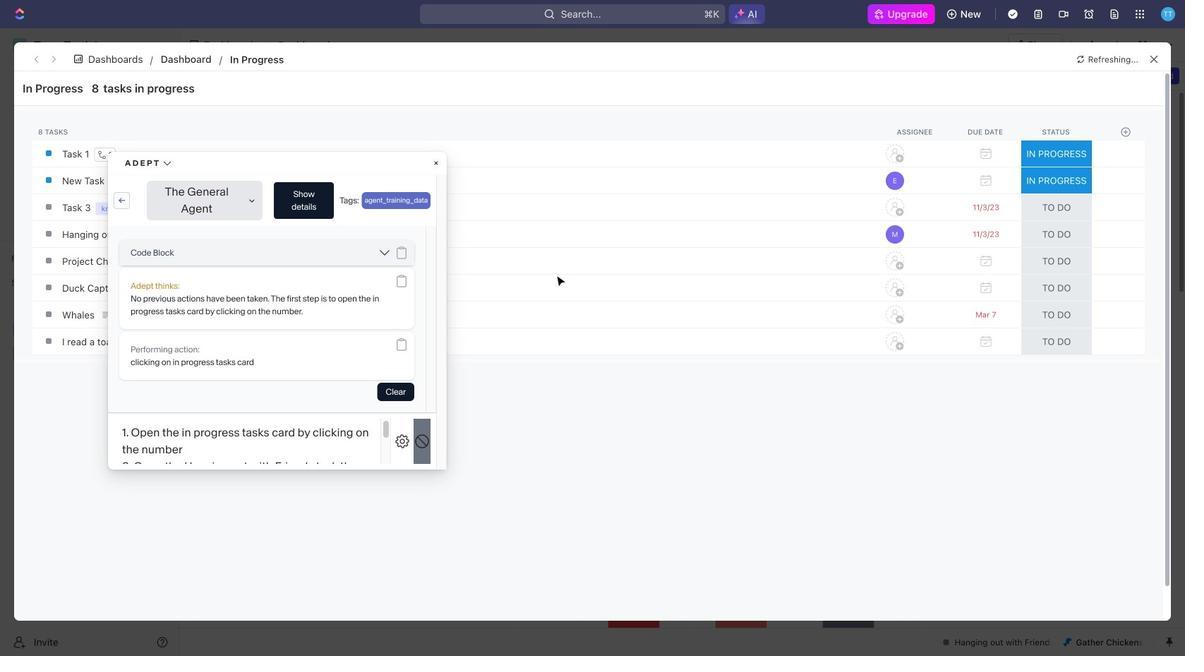 Task type: locate. For each thing, give the bounding box(es) containing it.
sidebar navigation
[[0, 28, 180, 656]]

tree
[[6, 294, 174, 413]]

None text field
[[278, 36, 586, 54]]

drumstick bite image
[[1064, 638, 1073, 647]]



Task type: describe. For each thing, give the bounding box(es) containing it.
tree inside sidebar navigation
[[6, 294, 174, 413]]



Task type: vqa. For each thing, say whether or not it's contained in the screenshot.
user group icon
no



